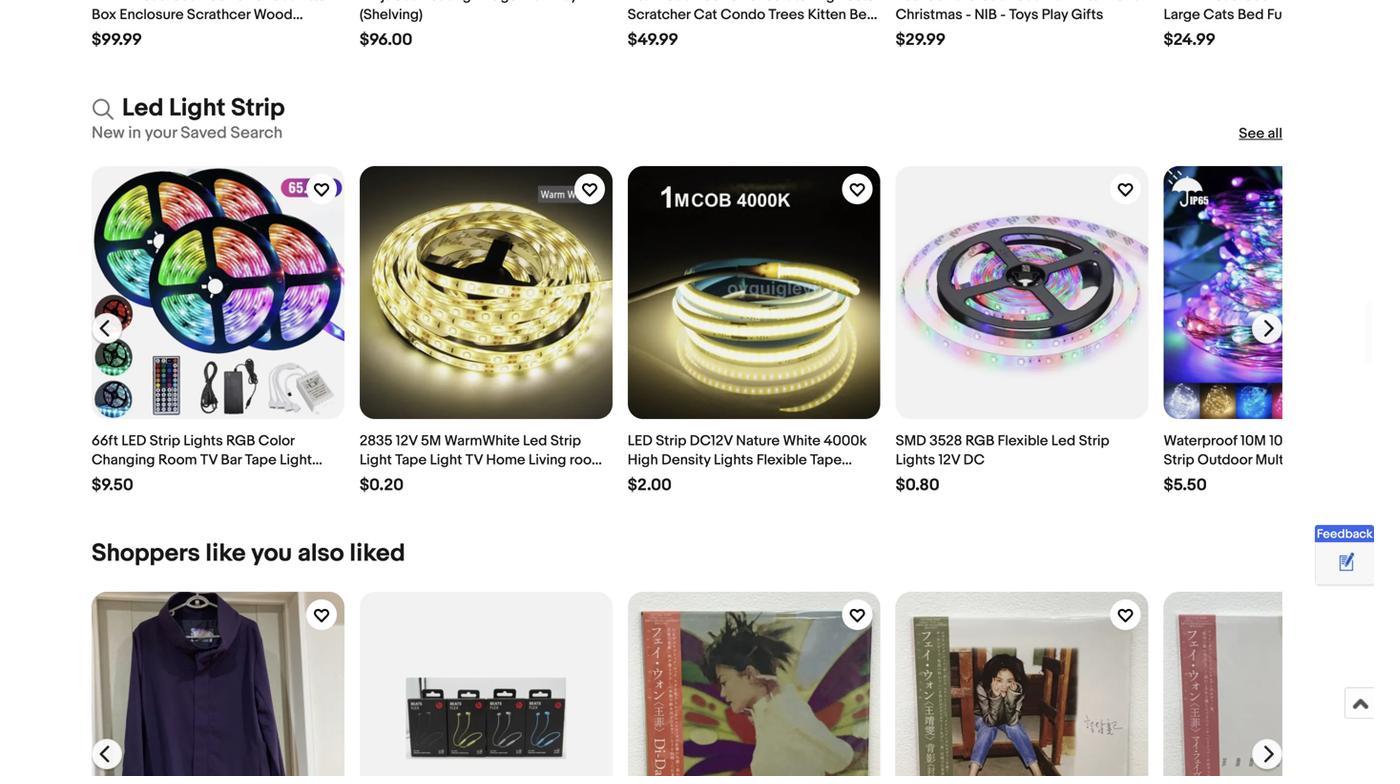 Task type: locate. For each thing, give the bounding box(es) containing it.
$9.50
[[92, 476, 133, 496]]

1 vertical spatial bed
[[152, 25, 179, 42]]

search
[[231, 123, 283, 143]]

walkway
[[521, 0, 577, 4]]

enclosure
[[120, 6, 184, 23]]

led strip dc12v nature white 4000k high density lights flexible tape 300cob 1m
[[628, 433, 867, 488]]

45.7"
[[628, 0, 662, 4]]

cond
[[1343, 0, 1375, 4]]

box
[[92, 6, 116, 23]]

control
[[146, 471, 196, 488]]

12v down 3528
[[939, 452, 961, 469]]

tape
[[245, 452, 277, 469], [395, 452, 427, 469], [811, 452, 842, 469]]

pusheen
[[896, 0, 952, 4]]

300cob
[[628, 471, 685, 488]]

tv inside "2835 12v 5m warmwhite  led strip light tape light tv home living room bedroom"
[[466, 452, 483, 469]]

lights inside the led strip dc12v nature white 4000k high density lights flexible tape 300cob 1m
[[714, 452, 754, 469]]

1 horizontal spatial tape
[[395, 452, 427, 469]]

-
[[1007, 0, 1012, 4], [966, 6, 972, 23], [1001, 6, 1006, 23]]

lights up room
[[184, 433, 223, 450]]

pawz up box on the top of the page
[[92, 0, 130, 4]]

tree left cond
[[1270, 0, 1299, 4]]

bedroom
[[360, 471, 421, 488]]

$0.80 text field
[[896, 476, 940, 496]]

led up high
[[628, 433, 653, 450]]

1 horizontal spatial bed
[[850, 6, 876, 23]]

pawz
[[92, 0, 130, 4], [1164, 0, 1203, 4]]

1 tape from the left
[[245, 452, 277, 469]]

furniture
[[92, 25, 149, 42]]

$49.99 text field
[[628, 30, 679, 50]]

2 horizontal spatial tower
[[1302, 0, 1340, 4]]

tape down color
[[245, 452, 277, 469]]

bed inside the 45.7" cat tree tower scratching posts scratcher cat condo trees kitten bed toys
[[850, 6, 876, 23]]

liked
[[350, 539, 405, 569]]

led inside the "smd 3528 rgb flexible led strip lights 12v dc $0.80"
[[1052, 433, 1076, 450]]

high
[[628, 452, 659, 469]]

2 road from the left
[[1206, 0, 1240, 4]]

2 rgb from the left
[[966, 433, 995, 450]]

tower up wood
[[229, 0, 268, 4]]

5m
[[421, 433, 441, 450]]

flexible inside the led strip dc12v nature white 4000k high density lights flexible tape 300cob 1m
[[757, 452, 807, 469]]

led
[[122, 433, 146, 450], [628, 433, 653, 450], [1339, 433, 1364, 450]]

2 led from the left
[[628, 433, 653, 450]]

tape for $2.00
[[811, 452, 842, 469]]

1 horizontal spatial 12v
[[939, 452, 961, 469]]

0 vertical spatial 12v
[[396, 433, 418, 450]]

ninjacat floating bridge walkway (shelving) $96.00
[[360, 0, 577, 50]]

tree
[[198, 0, 226, 4], [692, 0, 721, 4], [1270, 0, 1299, 4]]

tree inside the pawz road cat tree tower cat litter box enclosure scrathcer wood furniture bed
[[198, 0, 226, 4]]

see
[[1240, 125, 1265, 142]]

tower for $99.99
[[229, 0, 268, 4]]

cat
[[171, 0, 194, 4], [271, 0, 294, 4], [665, 0, 689, 4], [980, 0, 1004, 4], [1015, 0, 1039, 4], [1243, 0, 1267, 4], [694, 6, 718, 23]]

christmas
[[896, 6, 963, 23]]

road inside the pawz road cat tree tower cat litter box enclosure scrathcer wood furniture bed
[[133, 0, 167, 4]]

0 horizontal spatial toys
[[628, 25, 657, 42]]

3528
[[930, 433, 963, 450]]

1 tree from the left
[[198, 0, 226, 4]]

0 horizontal spatial led
[[122, 433, 146, 450]]

1 horizontal spatial road
[[1206, 0, 1240, 4]]

led inside "2835 12v 5m warmwhite  led strip light tape light tv home living room bedroom"
[[523, 433, 548, 450]]

strip inside the led strip dc12v nature white 4000k high density lights flexible tape 300cob 1m
[[656, 433, 687, 450]]

1 horizontal spatial tree
[[692, 0, 721, 4]]

1 rgb from the left
[[226, 433, 255, 450]]

12v left the 5m
[[396, 433, 418, 450]]

road up "enclosure"
[[133, 0, 167, 4]]

room
[[570, 452, 604, 469]]

1 horizontal spatial led
[[523, 433, 548, 450]]

2023
[[1108, 0, 1141, 4]]

road inside pawz road cat tree tower cond
[[1206, 0, 1240, 4]]

2835
[[360, 433, 393, 450]]

1 tower from the left
[[229, 0, 268, 4]]

pawz inside pawz road cat tree tower cond
[[1164, 0, 1203, 4]]

led light strip
[[122, 93, 285, 123]]

1 vertical spatial 12v
[[939, 452, 961, 469]]

2 tv from the left
[[466, 452, 483, 469]]

66ft
[[92, 433, 118, 450]]

rgb
[[226, 433, 255, 450], [966, 433, 995, 450]]

tower inside the pawz road cat tree tower cat litter box enclosure scrathcer wood furniture bed
[[229, 0, 268, 4]]

pawz inside the pawz road cat tree tower cat litter box enclosure scrathcer wood furniture bed
[[92, 0, 130, 4]]

1 tv from the left
[[200, 452, 218, 469]]

3 tape from the left
[[811, 452, 842, 469]]

2 horizontal spatial tape
[[811, 452, 842, 469]]

toys down scratcher
[[628, 25, 657, 42]]

1 vertical spatial flexible
[[757, 452, 807, 469]]

pawz up "$24.99"
[[1164, 0, 1203, 4]]

posts
[[838, 0, 875, 4]]

0 horizontal spatial 12v
[[396, 433, 418, 450]]

in
[[128, 123, 141, 143]]

0 horizontal spatial tape
[[245, 452, 277, 469]]

led left c
[[1339, 433, 1364, 450]]

0 vertical spatial toys
[[1010, 6, 1039, 23]]

toys left play
[[1010, 6, 1039, 23]]

toys inside pusheen the cat - cat kit winter 2023 christmas - nib - toys play gifts $29.99
[[1010, 6, 1039, 23]]

led
[[122, 93, 164, 123], [523, 433, 548, 450], [1052, 433, 1076, 450]]

2 tower from the left
[[724, 0, 762, 4]]

tower inside pawz road cat tree tower cond
[[1302, 0, 1340, 4]]

$24.99
[[1164, 30, 1216, 50]]

rgb inside 66ft led strip lights rgb color changing room tv bar tape light remote control
[[226, 433, 255, 450]]

see all link
[[1240, 124, 1283, 143]]

2 tape from the left
[[395, 452, 427, 469]]

1 horizontal spatial pawz
[[1164, 0, 1203, 4]]

- down the
[[966, 6, 972, 23]]

white
[[783, 433, 821, 450]]

0 horizontal spatial pawz
[[92, 0, 130, 4]]

bed down "enclosure"
[[152, 25, 179, 42]]

0 horizontal spatial bed
[[152, 25, 179, 42]]

3 tower from the left
[[1302, 0, 1340, 4]]

flexible right 3528
[[998, 433, 1049, 450]]

2 horizontal spatial led
[[1052, 433, 1076, 450]]

2 horizontal spatial led
[[1339, 433, 1364, 450]]

$99.99
[[92, 30, 142, 50]]

tape inside 66ft led strip lights rgb color changing room tv bar tape light remote control
[[245, 452, 277, 469]]

tower up condo
[[724, 0, 762, 4]]

- left kit
[[1007, 0, 1012, 4]]

rgb up dc
[[966, 433, 995, 450]]

0 horizontal spatial tower
[[229, 0, 268, 4]]

tree up the scrathcer
[[198, 0, 226, 4]]

1 horizontal spatial flexible
[[998, 433, 1049, 450]]

1 horizontal spatial tower
[[724, 0, 762, 4]]

led inside 66ft led strip lights rgb color changing room tv bar tape light remote control
[[122, 433, 146, 450]]

10m
[[1241, 433, 1267, 450]]

3 tree from the left
[[1270, 0, 1299, 4]]

pawz road cat tree tower cat litter box enclosure scrathcer wood furniture bed
[[92, 0, 331, 42]]

1 horizontal spatial tv
[[466, 452, 483, 469]]

0 horizontal spatial tree
[[198, 0, 226, 4]]

lights right 100
[[1296, 433, 1335, 450]]

12v inside "2835 12v 5m warmwhite  led strip light tape light tv home living room bedroom"
[[396, 433, 418, 450]]

tower for $24.99
[[1302, 0, 1340, 4]]

tv down warmwhite
[[466, 452, 483, 469]]

shoppers
[[92, 539, 200, 569]]

1 pawz from the left
[[92, 0, 130, 4]]

pawz for $24.99
[[1164, 0, 1203, 4]]

play
[[1042, 6, 1069, 23]]

tape down 4000k
[[811, 452, 842, 469]]

bed inside the pawz road cat tree tower cat litter box enclosure scrathcer wood furniture bed
[[152, 25, 179, 42]]

1 horizontal spatial rgb
[[966, 433, 995, 450]]

tree right 45.7"
[[692, 0, 721, 4]]

toys
[[1010, 6, 1039, 23], [628, 25, 657, 42]]

tv
[[200, 452, 218, 469], [466, 452, 483, 469]]

1 vertical spatial toys
[[628, 25, 657, 42]]

lights down smd
[[896, 452, 936, 469]]

$9.50 text field
[[92, 476, 133, 496]]

$5.50
[[1164, 476, 1208, 496]]

led for $0.80
[[1052, 433, 1076, 450]]

2 tree from the left
[[692, 0, 721, 4]]

pawz for $99.99
[[92, 0, 130, 4]]

tree inside pawz road cat tree tower cond
[[1270, 0, 1299, 4]]

tape down the 5m
[[395, 452, 427, 469]]

color
[[259, 433, 295, 450]]

led light strip link
[[92, 93, 285, 123]]

led up changing
[[122, 433, 146, 450]]

2 pawz from the left
[[1164, 0, 1203, 4]]

scrathcer
[[187, 6, 251, 23]]

3 led from the left
[[1339, 433, 1364, 450]]

2 horizontal spatial tree
[[1270, 0, 1299, 4]]

0 vertical spatial flexible
[[998, 433, 1049, 450]]

see all
[[1240, 125, 1283, 142]]

road up $24.99 text box
[[1206, 0, 1240, 4]]

tape inside "2835 12v 5m warmwhite  led strip light tape light tv home living room bedroom"
[[395, 452, 427, 469]]

1 horizontal spatial led
[[628, 433, 653, 450]]

0 horizontal spatial rgb
[[226, 433, 255, 450]]

rgb up bar
[[226, 433, 255, 450]]

$5.50 text field
[[1164, 476, 1208, 496]]

tower left cond
[[1302, 0, 1340, 4]]

flexible down "white"
[[757, 452, 807, 469]]

0 horizontal spatial road
[[133, 0, 167, 4]]

flexible
[[998, 433, 1049, 450], [757, 452, 807, 469]]

$0.20
[[360, 476, 404, 496]]

bed down posts
[[850, 6, 876, 23]]

also
[[298, 539, 344, 569]]

light
[[169, 93, 226, 123], [280, 452, 312, 469], [360, 452, 392, 469], [430, 452, 462, 469]]

scratcher
[[628, 6, 691, 23]]

pawz road cat tree tower cond
[[1164, 0, 1375, 42]]

1 led from the left
[[122, 433, 146, 450]]

strip
[[231, 93, 285, 123], [150, 433, 180, 450], [551, 433, 581, 450], [656, 433, 687, 450], [1079, 433, 1110, 450]]

lights
[[184, 433, 223, 450], [1296, 433, 1335, 450], [714, 452, 754, 469], [896, 452, 936, 469]]

toys inside the 45.7" cat tree tower scratching posts scratcher cat condo trees kitten bed toys
[[628, 25, 657, 42]]

0 vertical spatial bed
[[850, 6, 876, 23]]

strip inside "2835 12v 5m warmwhite  led strip light tape light tv home living room bedroom"
[[551, 433, 581, 450]]

lights down "dc12v"
[[714, 452, 754, 469]]

1 horizontal spatial toys
[[1010, 6, 1039, 23]]

0 horizontal spatial tv
[[200, 452, 218, 469]]

1 road from the left
[[133, 0, 167, 4]]

warmwhite
[[445, 433, 520, 450]]

winter
[[1063, 0, 1105, 4]]

nature
[[736, 433, 780, 450]]

tape inside the led strip dc12v nature white 4000k high density lights flexible tape 300cob 1m
[[811, 452, 842, 469]]

tv left bar
[[200, 452, 218, 469]]

road for $24.99
[[1206, 0, 1240, 4]]

strip inside the "smd 3528 rgb flexible led strip lights 12v dc $0.80"
[[1079, 433, 1110, 450]]

0 horizontal spatial flexible
[[757, 452, 807, 469]]



Task type: describe. For each thing, give the bounding box(es) containing it.
density
[[662, 452, 711, 469]]

smd
[[896, 433, 927, 450]]

remote
[[92, 471, 143, 488]]

trees
[[769, 6, 805, 23]]

new in your saved search element
[[92, 123, 283, 143]]

$2.00
[[628, 476, 672, 496]]

0 horizontal spatial led
[[122, 93, 164, 123]]

ninjacat
[[360, 0, 416, 4]]

nib
[[975, 6, 998, 23]]

(shelving)
[[360, 6, 423, 23]]

feedback
[[1318, 527, 1374, 542]]

kit
[[1042, 0, 1060, 4]]

toys for 45.7" cat tree tower scratching posts scratcher cat condo trees kitten bed toys
[[628, 25, 657, 42]]

led inside the led strip dc12v nature white 4000k high density lights flexible tape 300cob 1m
[[628, 433, 653, 450]]

new in your saved search
[[92, 123, 283, 143]]

tree for $24.99
[[1270, 0, 1299, 4]]

$99.99 text field
[[92, 30, 142, 50]]

$2.00 text field
[[628, 476, 672, 496]]

1m
[[689, 471, 706, 488]]

flexible inside the "smd 3528 rgb flexible led strip lights 12v dc $0.80"
[[998, 433, 1049, 450]]

wood
[[254, 6, 293, 23]]

100
[[1270, 433, 1293, 450]]

like
[[206, 539, 246, 569]]

the
[[955, 0, 977, 4]]

you
[[251, 539, 292, 569]]

45.7" cat tree tower scratching posts scratcher cat condo trees kitten bed toys
[[628, 0, 876, 42]]

smd 3528 rgb flexible led strip lights 12v dc $0.80
[[896, 433, 1110, 496]]

strip inside 66ft led strip lights rgb color changing room tv bar tape light remote control
[[150, 433, 180, 450]]

bridge
[[475, 0, 518, 4]]

litter
[[298, 0, 331, 4]]

$24.99 text field
[[1164, 30, 1216, 50]]

pusheen the cat - cat kit winter 2023 christmas - nib - toys play gifts $29.99
[[896, 0, 1141, 50]]

gifts
[[1072, 6, 1104, 23]]

$0.20 text field
[[360, 476, 404, 496]]

kitten
[[808, 6, 847, 23]]

dc12v
[[690, 433, 733, 450]]

$96.00
[[360, 30, 413, 50]]

$29.99
[[896, 30, 946, 50]]

cat inside pawz road cat tree tower cond
[[1243, 0, 1267, 4]]

lights inside the "smd 3528 rgb flexible led strip lights 12v dc $0.80"
[[896, 452, 936, 469]]

floating
[[419, 0, 471, 4]]

rgb inside the "smd 3528 rgb flexible led strip lights 12v dc $0.80"
[[966, 433, 995, 450]]

shoppers like you also liked
[[92, 539, 405, 569]]

condo
[[721, 6, 766, 23]]

toys for pusheen the cat - cat kit winter 2023 christmas - nib - toys play gifts $29.99
[[1010, 6, 1039, 23]]

waterproof
[[1164, 433, 1238, 450]]

- right nib
[[1001, 6, 1006, 23]]

all
[[1268, 125, 1283, 142]]

66ft led strip lights rgb color changing room tv bar tape light remote control
[[92, 433, 312, 488]]

road for $99.99
[[133, 0, 167, 4]]

your
[[145, 123, 177, 143]]

$49.99
[[628, 30, 679, 50]]

led inside waterproof 10m 100 lights led c
[[1339, 433, 1364, 450]]

room
[[158, 452, 197, 469]]

4000k
[[824, 433, 867, 450]]

changing
[[92, 452, 155, 469]]

tape for $9.50
[[245, 452, 277, 469]]

c
[[1367, 433, 1375, 450]]

scratching
[[765, 0, 835, 4]]

tree for $99.99
[[198, 0, 226, 4]]

new
[[92, 123, 125, 143]]

dc
[[964, 452, 985, 469]]

$96.00 text field
[[360, 30, 413, 50]]

lights inside waterproof 10m 100 lights led c
[[1296, 433, 1335, 450]]

12v inside the "smd 3528 rgb flexible led strip lights 12v dc $0.80"
[[939, 452, 961, 469]]

bar
[[221, 452, 242, 469]]

lights inside 66ft led strip lights rgb color changing room tv bar tape light remote control
[[184, 433, 223, 450]]

$0.80
[[896, 476, 940, 496]]

tv inside 66ft led strip lights rgb color changing room tv bar tape light remote control
[[200, 452, 218, 469]]

$29.99 text field
[[896, 30, 946, 50]]

led for tv
[[523, 433, 548, 450]]

saved
[[181, 123, 227, 143]]

tree inside the 45.7" cat tree tower scratching posts scratcher cat condo trees kitten bed toys
[[692, 0, 721, 4]]

living
[[529, 452, 567, 469]]

waterproof 10m 100 lights led c
[[1164, 433, 1375, 488]]

home
[[486, 452, 526, 469]]

2835 12v 5m warmwhite  led strip light tape light tv home living room bedroom
[[360, 433, 604, 488]]

light inside 66ft led strip lights rgb color changing room tv bar tape light remote control
[[280, 452, 312, 469]]

tower inside the 45.7" cat tree tower scratching posts scratcher cat condo trees kitten bed toys
[[724, 0, 762, 4]]



Task type: vqa. For each thing, say whether or not it's contained in the screenshot.
pawz
yes



